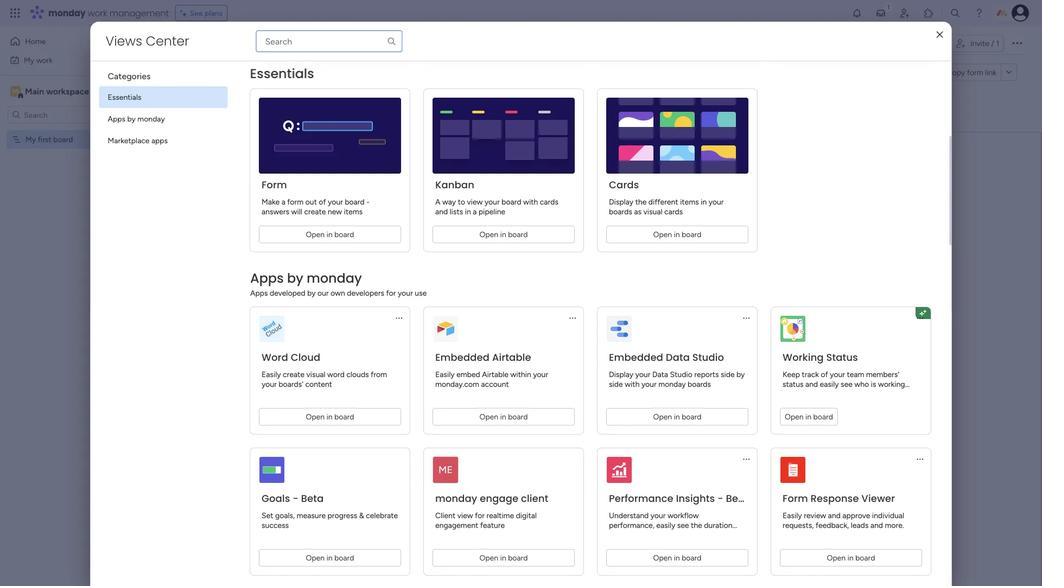 Task type: locate. For each thing, give the bounding box(es) containing it.
work for my
[[36, 55, 53, 65]]

0 vertical spatial a
[[281, 197, 285, 207]]

form up blank
[[602, 187, 619, 196]]

open in board down where
[[785, 412, 833, 422]]

cards inside cards display the different items in your boards as visual cards
[[664, 207, 683, 216]]

0 vertical spatial easily
[[820, 380, 839, 389]]

to inside performance insights - beta understand your workflow performance, easily see the duration tasks were "stuck" and how to improve
[[704, 531, 711, 540]]

form
[[261, 178, 287, 192], [602, 187, 619, 196], [783, 492, 808, 506]]

work
[[88, 7, 107, 19], [36, 55, 53, 65]]

form inside form make a form out of your board - answers will create new items
[[261, 178, 287, 192]]

open down embedded data studio display your data studio reports side by side with your monday boards
[[653, 412, 672, 422]]

calendar
[[602, 135, 632, 144]]

kanban left gantt button
[[337, 39, 363, 48]]

0 horizontal spatial for
[[386, 289, 396, 298]]

0 vertical spatial my first board
[[168, 35, 254, 53]]

by right powered
[[254, 67, 264, 78]]

form up review
[[783, 492, 808, 506]]

from down status
[[783, 390, 799, 399]]

studio
[[692, 351, 724, 365], [670, 370, 692, 379]]

2 display from the top
[[609, 370, 633, 379]]

My first board field
[[165, 35, 257, 54]]

gantt right kanban button in the top left of the page
[[379, 39, 399, 48]]

boards down reports
[[688, 380, 711, 389]]

for
[[386, 289, 396, 298], [475, 511, 485, 520]]

performance insights - beta understand your workflow performance, easily see the duration tasks were "stuck" and how to improve
[[609, 492, 749, 540]]

1 vertical spatial to
[[704, 531, 711, 540]]

0 vertical spatial menu image
[[394, 314, 403, 322]]

understand
[[609, 511, 649, 520]]

main right workspace image
[[25, 86, 44, 97]]

menu image for embedded data studio
[[742, 314, 751, 322]]

2 vertical spatial form
[[662, 222, 693, 240]]

open in board down account
[[479, 412, 528, 422]]

invite
[[971, 39, 990, 48]]

1 horizontal spatial work
[[88, 7, 107, 19]]

1 vertical spatial from
[[783, 390, 799, 399]]

in down leads at the right bottom
[[848, 553, 854, 563]]

open in board down content
[[306, 412, 354, 422]]

main for main table
[[285, 39, 301, 48]]

goals,
[[275, 511, 295, 520]]

1 horizontal spatial beta
[[726, 492, 749, 506]]

1 horizontal spatial see
[[841, 380, 853, 389]]

where
[[801, 390, 822, 399]]

0 vertical spatial form
[[967, 68, 984, 77]]

0 horizontal spatial kanban
[[337, 39, 363, 48]]

open in board for working status
[[785, 412, 833, 422]]

a inside kanban a way to view your board with cards and lists in a pipeline
[[473, 207, 477, 216]]

menu image for word cloud
[[394, 314, 403, 322]]

open in board button down embedded data studio display your data studio reports side by side with your monday boards
[[606, 408, 748, 426]]

open
[[306, 230, 324, 239], [479, 230, 498, 239], [653, 230, 672, 239], [306, 412, 324, 422], [479, 412, 498, 422], [653, 412, 672, 422], [785, 412, 804, 422], [306, 553, 324, 563], [479, 553, 498, 563], [653, 553, 672, 563], [827, 553, 846, 563]]

0 vertical spatial work
[[88, 7, 107, 19]]

display inside cards display the different items in your boards as visual cards
[[609, 197, 633, 207]]

the up how on the bottom right of the page
[[691, 521, 702, 530]]

by inside option
[[127, 114, 136, 124]]

from inside working status keep track of your team members' status and easily see who is working from where
[[783, 390, 799, 399]]

kanban inside button
[[337, 39, 363, 48]]

1 vertical spatial menu image
[[916, 455, 924, 464]]

0 vertical spatial apps
[[108, 114, 125, 124]]

form up make
[[261, 178, 287, 192]]

0 horizontal spatial my first board
[[26, 135, 73, 144]]

see down workflow
[[677, 521, 689, 530]]

work inside button
[[36, 55, 53, 65]]

1 vertical spatial essentials
[[108, 93, 141, 102]]

home
[[25, 37, 46, 46]]

side
[[721, 370, 735, 379], [609, 380, 623, 389]]

0 vertical spatial to
[[458, 197, 465, 207]]

insights
[[676, 492, 715, 506]]

1 horizontal spatial side
[[721, 370, 735, 379]]

main inside button
[[285, 39, 301, 48]]

0 horizontal spatial first
[[38, 135, 51, 144]]

easily up requests,
[[783, 511, 802, 520]]

embedded inside embedded data studio display your data studio reports side by side with your monday boards
[[609, 351, 663, 365]]

0 horizontal spatial of
[[319, 197, 326, 207]]

in right lists
[[465, 207, 471, 216]]

essentials down categories
[[108, 93, 141, 102]]

embedded
[[435, 351, 489, 365], [609, 351, 663, 365]]

board down cards display the different items in your boards as visual cards
[[682, 230, 701, 239]]

0 horizontal spatial a
[[281, 197, 285, 207]]

boards inside cards display the different items in your boards as visual cards
[[609, 207, 632, 216]]

my first board inside my first board list box
[[26, 135, 73, 144]]

2 beta from the left
[[726, 492, 749, 506]]

apps image
[[923, 8, 934, 18]]

workspace selection element
[[10, 85, 91, 99]]

0 vertical spatial see
[[841, 380, 853, 389]]

1 horizontal spatial easily
[[435, 370, 454, 379]]

the up as
[[635, 197, 647, 207]]

center
[[146, 32, 189, 50]]

work for monday
[[88, 7, 107, 19]]

embedded inside embedded airtable easily embed airtable within your monday.com account
[[435, 351, 489, 365]]

workspace image
[[10, 86, 21, 97]]

0 horizontal spatial form
[[261, 178, 287, 192]]

open down feedback,
[[827, 553, 846, 563]]

1 vertical spatial main
[[25, 86, 44, 97]]

0 horizontal spatial see
[[677, 521, 689, 530]]

1 horizontal spatial form
[[662, 222, 693, 240]]

form inside form response viewer easily review and approve individual requests, feedback, leads and more.
[[783, 492, 808, 506]]

1 beta from the left
[[301, 492, 324, 506]]

john smith image
[[1012, 4, 1029, 22]]

2 vertical spatial kanban
[[435, 178, 474, 192]]

1 vertical spatial of
[[821, 370, 828, 379]]

open down account
[[479, 412, 498, 422]]

feedback,
[[816, 521, 849, 530]]

0 vertical spatial essentials
[[250, 65, 314, 83]]

0 vertical spatial boards
[[609, 207, 632, 216]]

board down progress
[[334, 553, 354, 563]]

first down search in workspace field
[[38, 135, 51, 144]]

gantt
[[379, 39, 399, 48], [602, 100, 621, 109]]

invite / 1 button
[[951, 35, 1004, 52]]

your inside form make a form out of your board - answers will create new items
[[328, 197, 343, 207]]

developed
[[270, 289, 305, 298]]

measure
[[297, 511, 326, 520]]

beta inside performance insights - beta understand your workflow performance, easily see the duration tasks were "stuck" and how to improve
[[726, 492, 749, 506]]

embedded for embedded airtable
[[435, 351, 489, 365]]

cards up the start at the top of the page
[[540, 197, 558, 207]]

my
[[168, 35, 186, 53], [24, 55, 34, 65], [26, 135, 36, 144]]

my down home
[[24, 55, 34, 65]]

for up feature at the bottom of the page
[[475, 511, 485, 520]]

duration
[[704, 521, 732, 530]]

1 vertical spatial my first board
[[26, 135, 73, 144]]

1 vertical spatial display
[[609, 370, 633, 379]]

my down search in workspace field
[[26, 135, 36, 144]]

1 horizontal spatial for
[[475, 511, 485, 520]]

open in board button down different
[[606, 226, 748, 243]]

open in board for word cloud
[[306, 412, 354, 422]]

to inside kanban a way to view your board with cards and lists in a pipeline
[[458, 197, 465, 207]]

open for goals - beta
[[306, 553, 324, 563]]

gantt inside button
[[379, 39, 399, 48]]

0 horizontal spatial easily
[[656, 521, 675, 530]]

open in board for embedded airtable
[[479, 412, 528, 422]]

boards left as
[[609, 207, 632, 216]]

kanban inside kanban a way to view your board with cards and lists in a pipeline
[[435, 178, 474, 192]]

in
[[701, 197, 707, 207], [465, 207, 471, 216], [326, 230, 332, 239], [500, 230, 506, 239], [674, 230, 680, 239], [326, 412, 332, 422], [500, 412, 506, 422], [674, 412, 680, 422], [805, 412, 811, 422], [326, 553, 332, 563], [500, 553, 506, 563], [674, 553, 680, 563], [848, 553, 854, 563]]

option
[[0, 130, 138, 132]]

view inside the 'monday engage client client view for realtime digital engagement feature'
[[457, 511, 473, 520]]

set
[[261, 511, 273, 520]]

0 horizontal spatial from
[[371, 370, 387, 379]]

studio up reports
[[692, 351, 724, 365]]

create down out
[[304, 207, 326, 216]]

1 horizontal spatial cards
[[664, 207, 683, 216]]

and up where
[[805, 380, 818, 389]]

0 vertical spatial of
[[319, 197, 326, 207]]

0 horizontal spatial easily
[[261, 370, 281, 379]]

0 horizontal spatial boards
[[609, 207, 632, 216]]

from right clouds
[[371, 370, 387, 379]]

your inside "apps by monday apps developed by our own developers for your use"
[[398, 289, 413, 298]]

create inside form make a form out of your board - answers will create new items
[[304, 207, 326, 216]]

main inside workspace selection element
[[25, 86, 44, 97]]

open in board button for goals - beta
[[259, 549, 401, 567]]

0 horizontal spatial form
[[287, 197, 303, 207]]

board down leads at the right bottom
[[855, 553, 875, 563]]

easily
[[261, 370, 281, 379], [435, 370, 454, 379], [783, 511, 802, 520]]

view inside kanban a way to view your board with cards and lists in a pipeline
[[467, 197, 483, 207]]

menu image
[[394, 314, 403, 322], [916, 455, 924, 464]]

items inside cards display the different items in your boards as visual cards
[[680, 197, 699, 207]]

working
[[878, 380, 905, 389]]

1 horizontal spatial from
[[783, 390, 799, 399]]

1 horizontal spatial menu image
[[916, 455, 924, 464]]

for inside "apps by monday apps developed by our own developers for your use"
[[386, 289, 396, 298]]

views right "board"
[[610, 64, 631, 73]]

open in board button down where
[[780, 408, 838, 426]]

search everything image
[[950, 8, 961, 18]]

1 horizontal spatial embedded
[[609, 351, 663, 365]]

monday
[[48, 7, 86, 19], [138, 114, 165, 124], [306, 269, 362, 287], [658, 380, 686, 389], [435, 492, 477, 506]]

of
[[319, 197, 326, 207], [821, 370, 828, 379]]

0 vertical spatial views
[[106, 32, 142, 50]]

see down the team
[[841, 380, 853, 389]]

1 horizontal spatial visual
[[643, 207, 662, 216]]

studio left reports
[[670, 370, 692, 379]]

&
[[359, 511, 364, 520]]

in inside cards display the different items in your boards as visual cards
[[701, 197, 707, 207]]

in right different
[[701, 197, 707, 207]]

items right new
[[344, 207, 362, 216]]

answers
[[261, 207, 289, 216]]

first down see plans button
[[189, 35, 213, 53]]

form
[[967, 68, 984, 77], [287, 197, 303, 207], [662, 222, 693, 240]]

0 vertical spatial with
[[523, 197, 538, 207]]

pipeline
[[478, 207, 505, 216]]

board up pipeline
[[501, 197, 521, 207]]

by right reports
[[736, 370, 745, 379]]

2 horizontal spatial kanban
[[602, 152, 627, 162]]

2 horizontal spatial form
[[967, 68, 984, 77]]

of right track
[[821, 370, 828, 379]]

menu image for form response viewer
[[916, 455, 924, 464]]

0 vertical spatial the
[[635, 197, 647, 207]]

search image
[[387, 36, 397, 46]]

gantt up chart
[[602, 100, 621, 109]]

1 vertical spatial first
[[38, 135, 51, 144]]

1 embedded from the left
[[435, 351, 489, 365]]

0 horizontal spatial menu image
[[394, 314, 403, 322]]

form for response
[[783, 492, 808, 506]]

open for performance insights - beta
[[653, 553, 672, 563]]

my inside my first board field
[[168, 35, 186, 53]]

open in board for performance insights - beta
[[653, 553, 701, 563]]

0 vertical spatial display
[[609, 197, 633, 207]]

1 horizontal spatial to
[[704, 531, 711, 540]]

create inside word cloud easily create visual word clouds from your boards' content
[[283, 370, 304, 379]]

airtable up within
[[492, 351, 531, 365]]

first inside my first board list box
[[38, 135, 51, 144]]

easily inside embedded airtable easily embed airtable within your monday.com account
[[435, 370, 454, 379]]

1 vertical spatial for
[[475, 511, 485, 520]]

1 vertical spatial visual
[[306, 370, 325, 379]]

1 vertical spatial work
[[36, 55, 53, 65]]

my first board
[[168, 35, 254, 53], [26, 135, 73, 144]]

1 horizontal spatial -
[[366, 197, 369, 207]]

open in board down progress
[[306, 553, 354, 563]]

form up will
[[287, 197, 303, 207]]

the
[[635, 197, 647, 207], [691, 521, 702, 530]]

see
[[841, 380, 853, 389], [677, 521, 689, 530]]

board down search in workspace field
[[53, 135, 73, 144]]

kanban up way
[[435, 178, 474, 192]]

beta up duration
[[726, 492, 749, 506]]

easily for embedded airtable
[[435, 370, 454, 379]]

0 horizontal spatial embedded
[[435, 351, 489, 365]]

and
[[435, 207, 448, 216], [805, 380, 818, 389], [828, 511, 841, 520], [870, 521, 883, 530], [673, 531, 686, 540]]

reports
[[694, 370, 719, 379]]

0 horizontal spatial main
[[25, 86, 44, 97]]

a up answers
[[281, 197, 285, 207]]

by up marketplace
[[127, 114, 136, 124]]

a
[[435, 197, 440, 207]]

open in board down embedded data studio display your data studio reports side by side with your monday boards
[[653, 412, 701, 422]]

1 vertical spatial items
[[344, 207, 362, 216]]

1 vertical spatial table
[[602, 83, 619, 92]]

1 horizontal spatial with
[[625, 380, 639, 389]]

1 vertical spatial create
[[283, 370, 304, 379]]

open down feature at the bottom of the page
[[479, 553, 498, 563]]

from
[[371, 370, 387, 379], [783, 390, 799, 399]]

menu image
[[568, 314, 577, 322], [742, 314, 751, 322], [916, 314, 924, 322], [742, 455, 751, 464]]

easily inside working status keep track of your team members' status and easily see who is working from where
[[820, 380, 839, 389]]

1 vertical spatial my
[[24, 55, 34, 65]]

0 vertical spatial from
[[371, 370, 387, 379]]

by right the start at the top of the page
[[556, 222, 571, 240]]

0 vertical spatial table
[[303, 39, 321, 48]]

our
[[317, 289, 329, 298]]

board inside my first board field
[[216, 35, 254, 53]]

more.
[[885, 521, 904, 530]]

1 vertical spatial views
[[610, 64, 631, 73]]

open down "stuck"
[[653, 553, 672, 563]]

1 vertical spatial airtable
[[482, 370, 508, 379]]

main for main workspace
[[25, 86, 44, 97]]

my work button
[[7, 51, 117, 69]]

of inside working status keep track of your team members' status and easily see who is working from where
[[821, 370, 828, 379]]

open in board down leads at the right bottom
[[827, 553, 875, 563]]

open in board
[[306, 230, 354, 239], [479, 230, 528, 239], [653, 230, 701, 239], [306, 412, 354, 422], [479, 412, 528, 422], [653, 412, 701, 422], [785, 412, 833, 422], [306, 553, 354, 563], [479, 553, 528, 563], [653, 553, 701, 563], [827, 553, 875, 563]]

open in board button down content
[[259, 408, 401, 426]]

0 horizontal spatial -
[[292, 492, 298, 506]]

1 display from the top
[[609, 197, 633, 207]]

view
[[467, 197, 483, 207], [622, 204, 637, 214], [457, 511, 473, 520]]

open for embedded airtable
[[479, 412, 498, 422]]

0 vertical spatial main
[[285, 39, 301, 48]]

beta up measure
[[301, 492, 324, 506]]

1 vertical spatial a
[[473, 207, 477, 216]]

easily
[[820, 380, 839, 389], [656, 521, 675, 530]]

2 embedded from the left
[[609, 351, 663, 365]]

easily up monday.com
[[435, 370, 454, 379]]

board down word
[[334, 412, 354, 422]]

boards
[[609, 207, 632, 216], [688, 380, 711, 389]]

easily down word
[[261, 370, 281, 379]]

1 vertical spatial easily
[[656, 521, 675, 530]]

apps inside option
[[108, 114, 125, 124]]

members'
[[866, 370, 899, 379]]

essentials down main table button
[[250, 65, 314, 83]]

your inside working status keep track of your team members' status and easily see who is working from where
[[830, 370, 845, 379]]

own
[[330, 289, 345, 298]]

to up lists
[[458, 197, 465, 207]]

1 horizontal spatial kanban
[[435, 178, 474, 192]]

copy form link button
[[927, 64, 1001, 81]]

board inside form make a form out of your board - answers will create new items
[[345, 197, 364, 207]]

2 horizontal spatial -
[[717, 492, 723, 506]]

0 horizontal spatial cards
[[540, 197, 558, 207]]

monday inside "apps by monday apps developed by our own developers for your use"
[[306, 269, 362, 287]]

is
[[871, 380, 876, 389]]

0 vertical spatial gantt
[[379, 39, 399, 48]]

1 vertical spatial see
[[677, 521, 689, 530]]

1 horizontal spatial a
[[473, 207, 477, 216]]

board down kanban a way to view your board with cards and lists in a pipeline
[[508, 230, 528, 239]]

your
[[328, 197, 343, 207], [484, 197, 500, 207], [709, 197, 724, 207], [630, 222, 659, 240], [398, 289, 413, 298], [533, 370, 548, 379], [635, 370, 650, 379], [830, 370, 845, 379], [261, 380, 277, 389], [641, 380, 656, 389], [650, 511, 666, 520]]

open in board for goals - beta
[[306, 553, 354, 563]]

first inside my first board field
[[189, 35, 213, 53]]

0 horizontal spatial items
[[344, 207, 362, 216]]

engagement
[[435, 521, 478, 530]]

easily inside word cloud easily create visual word clouds from your boards' content
[[261, 370, 281, 379]]

create
[[304, 207, 326, 216], [283, 370, 304, 379]]

monday inside apps by monday option
[[138, 114, 165, 124]]

open in board button down feature at the bottom of the page
[[432, 549, 575, 567]]

see inside working status keep track of your team members' status and easily see who is working from where
[[841, 380, 853, 389]]

create up the boards'
[[283, 370, 304, 379]]

success
[[261, 521, 289, 530]]

cards down different
[[664, 207, 683, 216]]

view up pipeline
[[467, 197, 483, 207]]

menu image for embedded airtable
[[568, 314, 577, 322]]

None search field
[[256, 30, 403, 52]]

start
[[523, 222, 552, 240]]

to
[[458, 197, 465, 207], [704, 531, 711, 540]]

visual up content
[[306, 370, 325, 379]]

open in board button for word cloud
[[259, 408, 401, 426]]

0 horizontal spatial visual
[[306, 370, 325, 379]]

a left pipeline
[[473, 207, 477, 216]]

essentials option
[[99, 86, 228, 108]]

see plans button
[[175, 5, 228, 21]]

1 horizontal spatial easily
[[820, 380, 839, 389]]

apps
[[108, 114, 125, 124], [250, 269, 284, 287], [250, 289, 268, 298]]

board right out
[[345, 197, 364, 207]]

make
[[261, 197, 279, 207]]

form inside button
[[967, 68, 984, 77]]

the inside performance insights - beta understand your workflow performance, easily see the duration tasks were "stuck" and how to improve
[[691, 521, 702, 530]]

of right out
[[319, 197, 326, 207]]

clouds
[[346, 370, 369, 379]]

form left link
[[967, 68, 984, 77]]

0 horizontal spatial side
[[609, 380, 623, 389]]

1 horizontal spatial boards
[[688, 380, 711, 389]]

table
[[303, 39, 321, 48], [602, 83, 619, 92]]

notifications image
[[852, 8, 863, 18]]

open in board button down progress
[[259, 549, 401, 567]]

0 vertical spatial kanban
[[337, 39, 363, 48]]

apps by monday apps developed by our own developers for your use
[[250, 269, 427, 298]]

1 vertical spatial cards
[[664, 207, 683, 216]]

select product image
[[10, 8, 21, 18]]

progress
[[327, 511, 357, 520]]

work left management
[[88, 7, 107, 19]]

categories list box
[[99, 61, 236, 151]]

0 vertical spatial items
[[680, 197, 699, 207]]

dapulse x slim image
[[937, 31, 943, 39]]

open down where
[[785, 412, 804, 422]]

views down management
[[106, 32, 142, 50]]

inbox image
[[876, 8, 887, 18]]

1 horizontal spatial items
[[680, 197, 699, 207]]

0 horizontal spatial to
[[458, 197, 465, 207]]

my work
[[24, 55, 53, 65]]

0 horizontal spatial work
[[36, 55, 53, 65]]

my inside my work button
[[24, 55, 34, 65]]

2 vertical spatial my
[[26, 135, 36, 144]]

kanban down calendar
[[602, 152, 627, 162]]

leads
[[851, 521, 869, 530]]

0 vertical spatial visual
[[643, 207, 662, 216]]

workspace
[[46, 86, 89, 97]]

for right developers
[[386, 289, 396, 298]]



Task type: vqa. For each thing, say whether or not it's contained in the screenshot.
with
yes



Task type: describe. For each thing, give the bounding box(es) containing it.
realtime
[[486, 511, 514, 520]]

your inside kanban a way to view your board with cards and lists in a pipeline
[[484, 197, 500, 207]]

in down embedded data studio display your data studio reports side by side with your monday boards
[[674, 412, 680, 422]]

and inside kanban a way to view your board with cards and lists in a pipeline
[[435, 207, 448, 216]]

working
[[783, 351, 824, 365]]

see plans
[[190, 8, 223, 18]]

in down performance insights - beta understand your workflow performance, easily see the duration tasks were "stuck" and how to improve
[[674, 553, 680, 563]]

client
[[521, 492, 548, 506]]

in inside kanban a way to view your board with cards and lists in a pipeline
[[465, 207, 471, 216]]

track
[[802, 370, 819, 379]]

views center
[[106, 32, 189, 50]]

improve
[[713, 531, 741, 540]]

in down where
[[805, 412, 811, 422]]

open in board for monday engage client
[[479, 553, 528, 563]]

menu image for performance insights - beta
[[742, 455, 751, 464]]

see
[[190, 8, 203, 18]]

0 vertical spatial studio
[[692, 351, 724, 365]]

boards'
[[278, 380, 303, 389]]

display inside embedded data studio display your data studio reports side by side with your monday boards
[[609, 370, 633, 379]]

digital
[[516, 511, 537, 520]]

in down new
[[326, 230, 332, 239]]

open in board button for monday engage client
[[432, 549, 575, 567]]

workforms logo image
[[268, 64, 329, 81]]

1 horizontal spatial views
[[610, 64, 631, 73]]

open in board for embedded data studio
[[653, 412, 701, 422]]

open in board button down new
[[259, 226, 401, 243]]

monday inside embedded data studio display your data studio reports side by side with your monday boards
[[658, 380, 686, 389]]

open down out
[[306, 230, 324, 239]]

marketplace apps
[[108, 136, 168, 145]]

board views
[[589, 64, 631, 73]]

let's
[[492, 222, 519, 240]]

performance
[[609, 492, 673, 506]]

open in board down new
[[306, 230, 354, 239]]

board
[[589, 64, 608, 73]]

your inside performance insights - beta understand your workflow performance, easily see the duration tasks were "stuck" and how to improve
[[650, 511, 666, 520]]

from inside word cloud easily create visual word clouds from your boards' content
[[371, 370, 387, 379]]

board down where
[[813, 412, 833, 422]]

table inside button
[[303, 39, 321, 48]]

kanban a way to view your board with cards and lists in a pipeline
[[435, 178, 558, 216]]

open in board button for working status
[[780, 408, 838, 426]]

in down feature at the bottom of the page
[[500, 553, 506, 563]]

by left "our"
[[307, 289, 315, 298]]

board inside kanban a way to view your board with cards and lists in a pipeline
[[501, 197, 521, 207]]

goals - beta set goals, measure progress & celebrate success
[[261, 492, 398, 530]]

open in board down different
[[653, 230, 701, 239]]

by inside embedded data studio display your data studio reports side by side with your monday boards
[[736, 370, 745, 379]]

apps for apps by monday apps developed by our own developers for your use
[[250, 269, 284, 287]]

- inside performance insights - beta understand your workflow performance, easily see the duration tasks were "stuck" and how to improve
[[717, 492, 723, 506]]

main workspace
[[25, 86, 89, 97]]

Search for a column type search field
[[256, 30, 403, 52]]

board down how on the bottom right of the page
[[682, 553, 701, 563]]

easily inside performance insights - beta understand your workflow performance, easily see the duration tasks were "stuck" and how to improve
[[656, 521, 675, 530]]

board down new
[[334, 230, 354, 239]]

workflow
[[667, 511, 699, 520]]

response
[[811, 492, 859, 506]]

different
[[648, 197, 678, 207]]

apps by monday option
[[99, 108, 228, 130]]

cards inside kanban a way to view your board with cards and lists in a pipeline
[[540, 197, 558, 207]]

easily for word cloud
[[261, 370, 281, 379]]

2 vertical spatial apps
[[250, 289, 268, 298]]

open in board for form response viewer
[[827, 553, 875, 563]]

board down reports
[[682, 412, 701, 422]]

board down digital at the bottom of page
[[508, 553, 528, 563]]

embedded for embedded data studio
[[609, 351, 663, 365]]

open in board button for form response viewer
[[780, 549, 922, 567]]

boards inside embedded data studio display your data studio reports side by side with your monday boards
[[688, 380, 711, 389]]

monday inside the 'monday engage client client view for realtime digital engagement feature'
[[435, 492, 477, 506]]

tasks
[[609, 531, 626, 540]]

word
[[327, 370, 344, 379]]

blank
[[602, 204, 620, 214]]

open in board button for embedded data studio
[[606, 408, 748, 426]]

in down progress
[[326, 553, 332, 563]]

board down account
[[508, 412, 528, 422]]

with inside kanban a way to view your board with cards and lists in a pipeline
[[523, 197, 538, 207]]

cloud
[[291, 351, 320, 365]]

approve
[[842, 511, 870, 520]]

beta inside goals - beta set goals, measure progress & celebrate success
[[301, 492, 324, 506]]

open for monday engage client
[[479, 553, 498, 563]]

status
[[783, 380, 804, 389]]

your inside embedded airtable easily embed airtable within your monday.com account
[[533, 370, 548, 379]]

in down account
[[500, 412, 506, 422]]

monday engage client client view for realtime digital engagement feature
[[435, 492, 548, 530]]

1 horizontal spatial table
[[602, 83, 619, 92]]

word
[[261, 351, 288, 365]]

1
[[996, 39, 999, 48]]

monday work management
[[48, 7, 169, 19]]

who
[[854, 380, 869, 389]]

embedded airtable easily embed airtable within your monday.com account
[[435, 351, 548, 389]]

open for working status
[[785, 412, 804, 422]]

my first board list box
[[0, 128, 138, 295]]

new
[[328, 207, 342, 216]]

- inside form make a form out of your board - answers will create new items
[[366, 197, 369, 207]]

view right blank
[[622, 204, 637, 214]]

my first board inside my first board field
[[168, 35, 254, 53]]

marketplace
[[108, 136, 150, 145]]

as
[[634, 207, 641, 216]]

1 horizontal spatial essentials
[[250, 65, 314, 83]]

powered
[[218, 67, 252, 78]]

the inside cards display the different items in your boards as visual cards
[[635, 197, 647, 207]]

view for way
[[467, 197, 483, 207]]

developers
[[347, 289, 384, 298]]

and inside working status keep track of your team members' status and easily see who is working from where
[[805, 380, 818, 389]]

monday.com
[[435, 380, 479, 389]]

items inside form make a form out of your board - answers will create new items
[[344, 207, 362, 216]]

working status keep track of your team members' status and easily see who is working from where
[[783, 351, 905, 399]]

keep
[[783, 370, 800, 379]]

management
[[110, 7, 169, 19]]

1 vertical spatial gantt
[[602, 100, 621, 109]]

link
[[985, 68, 997, 77]]

feature
[[480, 521, 505, 530]]

open down different
[[653, 230, 672, 239]]

requests,
[[783, 521, 814, 530]]

cards
[[609, 178, 639, 192]]

categories
[[108, 71, 151, 81]]

and down individual
[[870, 521, 883, 530]]

form inside form make a form out of your board - answers will create new items
[[287, 197, 303, 207]]

0 vertical spatial data
[[666, 351, 690, 365]]

- inside goals - beta set goals, measure progress & celebrate success
[[292, 492, 298, 506]]

0 vertical spatial airtable
[[492, 351, 531, 365]]

0 vertical spatial side
[[721, 370, 735, 379]]

copy
[[947, 68, 965, 77]]

gallery
[[619, 170, 642, 179]]

board inside my first board list box
[[53, 135, 73, 144]]

chart
[[602, 118, 621, 127]]

viewer
[[861, 492, 895, 506]]

open in board button down pipeline
[[432, 226, 575, 243]]

essentials inside option
[[108, 93, 141, 102]]

word cloud easily create visual word clouds from your boards' content
[[261, 351, 387, 389]]

your inside cards display the different items in your boards as visual cards
[[709, 197, 724, 207]]

Search in workspace field
[[23, 109, 91, 121]]

/
[[992, 39, 994, 48]]

in down content
[[326, 412, 332, 422]]

1 vertical spatial studio
[[670, 370, 692, 379]]

within
[[510, 370, 531, 379]]

apps
[[151, 136, 168, 145]]

by up developed
[[287, 269, 303, 287]]

1 vertical spatial side
[[609, 380, 623, 389]]

apps for apps by monday
[[108, 114, 125, 124]]

view for client
[[457, 511, 473, 520]]

1 horizontal spatial form
[[602, 187, 619, 196]]

m
[[13, 87, 19, 96]]

open down pipeline
[[479, 230, 498, 239]]

categories heading
[[99, 61, 228, 86]]

powered by
[[218, 67, 264, 78]]

gantt button
[[371, 35, 407, 52]]

were
[[628, 531, 645, 540]]

my inside my first board list box
[[26, 135, 36, 144]]

status
[[826, 351, 858, 365]]

apps by monday
[[108, 114, 165, 124]]

how
[[688, 531, 702, 540]]

goals
[[261, 492, 290, 506]]

open for form response viewer
[[827, 553, 846, 563]]

with inside embedded data studio display your data studio reports side by side with your monday boards
[[625, 380, 639, 389]]

in down different
[[674, 230, 680, 239]]

embedded data studio display your data studio reports side by side with your monday boards
[[609, 351, 745, 389]]

of inside form make a form out of your board - answers will create new items
[[319, 197, 326, 207]]

and up feedback,
[[828, 511, 841, 520]]

use
[[415, 289, 427, 298]]

"stuck"
[[647, 531, 671, 540]]

visual inside cards display the different items in your boards as visual cards
[[643, 207, 662, 216]]

easily inside form response viewer easily review and approve individual requests, feedback, leads and more.
[[783, 511, 802, 520]]

see inside performance insights - beta understand your workflow performance, easily see the duration tasks were "stuck" and how to improve
[[677, 521, 689, 530]]

open in board button for performance insights - beta
[[606, 549, 748, 567]]

and inside performance insights - beta understand your workflow performance, easily see the duration tasks were "stuck" and how to improve
[[673, 531, 686, 540]]

your inside word cloud easily create visual word clouds from your boards' content
[[261, 380, 277, 389]]

out
[[305, 197, 317, 207]]

main table
[[285, 39, 321, 48]]

form for make
[[261, 178, 287, 192]]

client
[[435, 511, 455, 520]]

open for word cloud
[[306, 412, 324, 422]]

lists
[[450, 207, 463, 216]]

content
[[305, 380, 332, 389]]

in down pipeline
[[500, 230, 506, 239]]

visual inside word cloud easily create visual word clouds from your boards' content
[[306, 370, 325, 379]]

open in board down pipeline
[[479, 230, 528, 239]]

team
[[847, 370, 864, 379]]

form make a form out of your board - answers will create new items
[[261, 178, 369, 216]]

plans
[[205, 8, 223, 18]]

marketplace apps option
[[99, 130, 228, 151]]

for inside the 'monday engage client client view for realtime digital engagement feature'
[[475, 511, 485, 520]]

a inside form make a form out of your board - answers will create new items
[[281, 197, 285, 207]]

home button
[[7, 33, 117, 50]]

open in board button for embedded airtable
[[432, 408, 575, 426]]

celebrate
[[366, 511, 398, 520]]

files
[[602, 170, 617, 179]]

invite members image
[[900, 8, 910, 18]]

1 image
[[884, 1, 894, 13]]

help image
[[974, 8, 985, 18]]

1 vertical spatial data
[[652, 370, 668, 379]]

kanban button
[[329, 35, 371, 52]]

open for embedded data studio
[[653, 412, 672, 422]]



